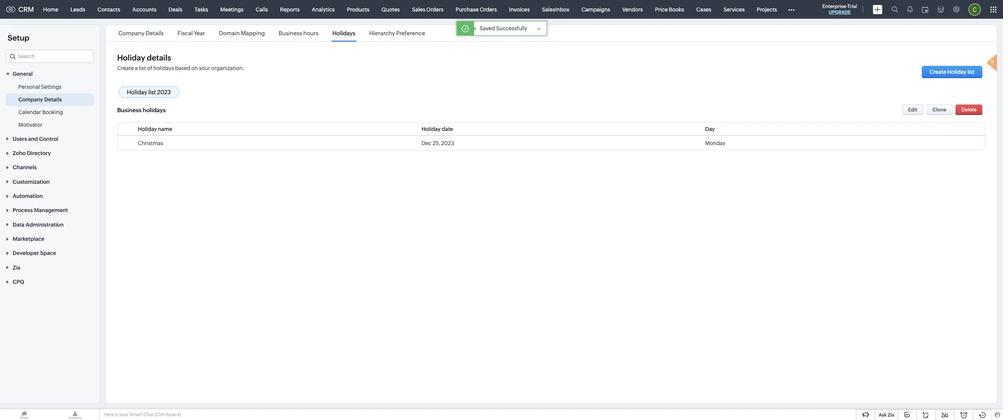 Task type: describe. For each thing, give the bounding box(es) containing it.
chats image
[[0, 410, 48, 420]]

fiscal year
[[178, 30, 205, 36]]

products link
[[341, 0, 376, 19]]

calendar image
[[923, 6, 929, 12]]

campaigns link
[[576, 0, 617, 19]]

company inside general region
[[18, 97, 43, 103]]

motivator
[[18, 122, 42, 128]]

zia inside dropdown button
[[13, 265, 20, 271]]

holiday for holiday list 2023
[[127, 89, 147, 95]]

deals
[[169, 6, 182, 12]]

dec
[[422, 140, 432, 146]]

Search text field
[[6, 50, 94, 62]]

motivator link
[[18, 121, 42, 129]]

users and control
[[13, 136, 58, 142]]

create a list of holidays based on your organization. create holiday list
[[117, 65, 975, 75]]

users
[[13, 136, 27, 142]]

personal
[[18, 84, 40, 90]]

quotes link
[[376, 0, 406, 19]]

channels
[[13, 165, 37, 171]]

home link
[[37, 0, 64, 19]]

projects
[[758, 6, 778, 12]]

invoices
[[510, 6, 530, 12]]

details inside general region
[[44, 97, 62, 103]]

data administration button
[[0, 217, 100, 232]]

business hours
[[279, 30, 319, 36]]

day
[[706, 126, 715, 132]]

holiday for holiday details
[[117, 53, 145, 62]]

hierarchy preference
[[370, 30, 425, 36]]

holiday list 2023
[[127, 89, 171, 95]]

marketplace
[[13, 236, 44, 242]]

smart
[[130, 412, 143, 418]]

holiday date
[[422, 126, 453, 132]]

details inside list
[[146, 30, 164, 36]]

process management
[[13, 208, 68, 214]]

list containing company details
[[112, 25, 432, 41]]

reports
[[280, 6, 300, 12]]

orders for purchase orders
[[480, 6, 497, 12]]

salesinbox
[[543, 6, 570, 12]]

leads link
[[64, 0, 91, 19]]

booking
[[42, 109, 63, 116]]

hours
[[304, 30, 319, 36]]

quotes
[[382, 6, 400, 12]]

year
[[194, 30, 205, 36]]

business for business holidays
[[117, 107, 142, 113]]

help image
[[986, 53, 1002, 74]]

fiscal year link
[[177, 30, 206, 36]]

create menu image
[[874, 5, 883, 14]]

of
[[147, 65, 152, 71]]

hierarchy
[[370, 30, 395, 36]]

purchase
[[456, 6, 479, 12]]

holidays
[[333, 30, 356, 36]]

services
[[724, 6, 745, 12]]

create menu element
[[869, 0, 888, 19]]

leads
[[71, 6, 85, 12]]

personal settings link
[[18, 83, 62, 91]]

here
[[104, 412, 114, 418]]

edit button
[[903, 105, 924, 115]]

delete
[[962, 107, 977, 113]]

holidays inside create a list of holidays based on your organization. create holiday list
[[153, 65, 174, 71]]

zia button
[[0, 260, 100, 275]]

analytics
[[312, 6, 335, 12]]

books
[[669, 6, 685, 12]]

date
[[442, 126, 453, 132]]

and
[[28, 136, 38, 142]]

1 horizontal spatial create
[[930, 69, 947, 75]]

1 vertical spatial company details link
[[18, 96, 62, 104]]

0 horizontal spatial list
[[139, 65, 146, 71]]

sales orders link
[[406, 0, 450, 19]]

clone button
[[927, 105, 953, 115]]

calls link
[[250, 0, 274, 19]]

campaigns
[[582, 6, 611, 12]]

clone
[[933, 107, 947, 113]]

channels button
[[0, 160, 100, 175]]

profile element
[[965, 0, 986, 19]]

automation
[[13, 193, 43, 199]]

calendar booking link
[[18, 109, 63, 116]]

purchase orders link
[[450, 0, 503, 19]]

orders for sales orders
[[427, 6, 444, 12]]

create holiday list button
[[923, 66, 983, 78]]

domain mapping link
[[218, 30, 266, 36]]

2023 for dec 25, 2023
[[442, 140, 454, 146]]

process
[[13, 208, 33, 214]]

signals image
[[908, 6, 913, 13]]

data
[[13, 222, 24, 228]]

accounts link
[[126, 0, 163, 19]]

saved successfully
[[480, 25, 528, 31]]

price books link
[[649, 0, 691, 19]]

general button
[[0, 67, 100, 81]]

Other Modules field
[[784, 3, 800, 16]]

preference
[[396, 30, 425, 36]]

tasks
[[195, 6, 208, 12]]

marketplace button
[[0, 232, 100, 246]]

1 horizontal spatial list
[[148, 89, 156, 95]]

calendar
[[18, 109, 41, 116]]

chat
[[144, 412, 154, 418]]

customization
[[13, 179, 50, 185]]



Task type: locate. For each thing, give the bounding box(es) containing it.
crm link
[[6, 5, 34, 13]]

0 vertical spatial holidays
[[153, 65, 174, 71]]

products
[[347, 6, 370, 12]]

1 horizontal spatial company
[[118, 30, 145, 36]]

holidays down details
[[153, 65, 174, 71]]

1 horizontal spatial details
[[146, 30, 164, 36]]

developer
[[13, 250, 39, 257]]

holidays link
[[331, 30, 357, 36]]

contacts link
[[91, 0, 126, 19]]

25,
[[433, 140, 440, 146]]

0 vertical spatial business
[[279, 30, 302, 36]]

business for business hours
[[279, 30, 302, 36]]

your right on
[[199, 65, 210, 71]]

on
[[192, 65, 198, 71]]

1 vertical spatial holidays
[[143, 107, 166, 113]]

0 horizontal spatial create
[[117, 65, 134, 71]]

monday
[[706, 140, 726, 146]]

deals link
[[163, 0, 189, 19]]

details up the booking
[[44, 97, 62, 103]]

name
[[158, 126, 172, 132]]

company details down 'personal settings'
[[18, 97, 62, 103]]

calls
[[256, 6, 268, 12]]

0 vertical spatial company details link
[[117, 30, 165, 36]]

saved
[[480, 25, 495, 31]]

0 vertical spatial 2023
[[157, 89, 171, 95]]

a
[[135, 65, 138, 71]]

2023 right 25,
[[442, 140, 454, 146]]

administration
[[26, 222, 64, 228]]

enterprise-
[[823, 3, 848, 9]]

holiday up business holidays at left top
[[127, 89, 147, 95]]

business
[[279, 30, 302, 36], [117, 107, 142, 113]]

tab containing holiday list
[[119, 86, 179, 98]]

enterprise-trial upgrade
[[823, 3, 858, 15]]

1 vertical spatial business
[[117, 107, 142, 113]]

1 vertical spatial company
[[18, 97, 43, 103]]

list
[[112, 25, 432, 41]]

salesinbox link
[[536, 0, 576, 19]]

company details down accounts link
[[118, 30, 164, 36]]

holiday inside create a list of holidays based on your organization. create holiday list
[[948, 69, 967, 75]]

business down holiday list 2023
[[117, 107, 142, 113]]

zoho directory button
[[0, 146, 100, 160]]

company down accounts
[[118, 30, 145, 36]]

here is your smart chat (ctrl+space)
[[104, 412, 181, 418]]

0 vertical spatial company details
[[118, 30, 164, 36]]

1 horizontal spatial company details link
[[117, 30, 165, 36]]

management
[[34, 208, 68, 214]]

ask
[[879, 413, 887, 418]]

create up clone
[[930, 69, 947, 75]]

zia right ask
[[888, 413, 895, 418]]

1 horizontal spatial business
[[279, 30, 302, 36]]

search image
[[892, 6, 899, 13]]

zia up cpq
[[13, 265, 20, 271]]

0 horizontal spatial orders
[[427, 6, 444, 12]]

holiday
[[117, 53, 145, 62], [948, 69, 967, 75], [127, 89, 147, 95], [138, 126, 157, 132], [422, 126, 441, 132]]

invoices link
[[503, 0, 536, 19]]

2023 inside tab
[[157, 89, 171, 95]]

crm
[[18, 5, 34, 13]]

0 horizontal spatial company details link
[[18, 96, 62, 104]]

setup
[[8, 33, 29, 42]]

list
[[139, 65, 146, 71], [968, 69, 975, 75], [148, 89, 156, 95]]

calendar booking
[[18, 109, 63, 116]]

1 horizontal spatial 2023
[[442, 140, 454, 146]]

(ctrl+space)
[[155, 412, 181, 418]]

contacts image
[[51, 410, 99, 420]]

contacts
[[98, 6, 120, 12]]

list up business holidays at left top
[[148, 89, 156, 95]]

zoho directory
[[13, 150, 51, 156]]

search element
[[888, 0, 903, 19]]

0 horizontal spatial company details
[[18, 97, 62, 103]]

2 orders from the left
[[480, 6, 497, 12]]

1 vertical spatial details
[[44, 97, 62, 103]]

0 horizontal spatial company
[[18, 97, 43, 103]]

holiday left help image
[[948, 69, 967, 75]]

list right a
[[139, 65, 146, 71]]

list left help image
[[968, 69, 975, 75]]

1 horizontal spatial company details
[[118, 30, 164, 36]]

your right is
[[119, 412, 129, 418]]

0 vertical spatial details
[[146, 30, 164, 36]]

None field
[[6, 50, 94, 63]]

2023
[[157, 89, 171, 95], [442, 140, 454, 146]]

orders up saved
[[480, 6, 497, 12]]

create left a
[[117, 65, 134, 71]]

company details inside list
[[118, 30, 164, 36]]

company details inside general region
[[18, 97, 62, 103]]

holiday up dec in the top of the page
[[422, 126, 441, 132]]

1 horizontal spatial orders
[[480, 6, 497, 12]]

company details
[[118, 30, 164, 36], [18, 97, 62, 103]]

orders right sales
[[427, 6, 444, 12]]

profile image
[[969, 3, 982, 16]]

1 vertical spatial your
[[119, 412, 129, 418]]

details up details
[[146, 30, 164, 36]]

reports link
[[274, 0, 306, 19]]

trial
[[848, 3, 858, 9]]

holiday up a
[[117, 53, 145, 62]]

0 horizontal spatial 2023
[[157, 89, 171, 95]]

2 horizontal spatial list
[[968, 69, 975, 75]]

details
[[147, 53, 171, 62]]

developer space
[[13, 250, 56, 257]]

holiday for holiday date
[[422, 126, 441, 132]]

sales
[[412, 6, 426, 12]]

automation button
[[0, 189, 100, 203]]

1 vertical spatial 2023
[[442, 140, 454, 146]]

1 horizontal spatial zia
[[888, 413, 895, 418]]

cases link
[[691, 0, 718, 19]]

1 vertical spatial zia
[[888, 413, 895, 418]]

business left hours
[[279, 30, 302, 36]]

fiscal
[[178, 30, 193, 36]]

price books
[[656, 6, 685, 12]]

general
[[13, 71, 33, 77]]

0 vertical spatial zia
[[13, 265, 20, 271]]

signals element
[[903, 0, 918, 19]]

0 vertical spatial your
[[199, 65, 210, 71]]

1 vertical spatial company details
[[18, 97, 62, 103]]

meetings
[[221, 6, 244, 12]]

company inside list
[[118, 30, 145, 36]]

vendors link
[[617, 0, 649, 19]]

2023 for holiday list 2023
[[157, 89, 171, 95]]

control
[[39, 136, 58, 142]]

0 vertical spatial company
[[118, 30, 145, 36]]

edit
[[909, 107, 918, 113]]

your inside create a list of holidays based on your organization. create holiday list
[[199, 65, 210, 71]]

data administration
[[13, 222, 64, 228]]

accounts
[[133, 6, 157, 12]]

hierarchy preference link
[[368, 30, 427, 36]]

is
[[115, 412, 118, 418]]

business holidays
[[117, 107, 166, 113]]

0 horizontal spatial your
[[119, 412, 129, 418]]

general region
[[0, 81, 100, 132]]

0 horizontal spatial business
[[117, 107, 142, 113]]

company up calendar
[[18, 97, 43, 103]]

tab
[[119, 86, 179, 98]]

holiday details
[[117, 53, 171, 62]]

holidays down holiday list 2023
[[143, 107, 166, 113]]

company details link down 'personal settings'
[[18, 96, 62, 104]]

details
[[146, 30, 164, 36], [44, 97, 62, 103]]

based
[[175, 65, 191, 71]]

cpq
[[13, 279, 24, 285]]

mapping
[[241, 30, 265, 36]]

domain
[[219, 30, 240, 36]]

tasks link
[[189, 0, 214, 19]]

directory
[[27, 150, 51, 156]]

holiday for holiday name
[[138, 126, 157, 132]]

holiday up christmas at the left top of page
[[138, 126, 157, 132]]

2023 up business holidays at left top
[[157, 89, 171, 95]]

0 horizontal spatial details
[[44, 97, 62, 103]]

0 horizontal spatial zia
[[13, 265, 20, 271]]

delete button
[[956, 105, 983, 115]]

meetings link
[[214, 0, 250, 19]]

space
[[40, 250, 56, 257]]

company details link down accounts link
[[117, 30, 165, 36]]

your
[[199, 65, 210, 71], [119, 412, 129, 418]]

1 horizontal spatial your
[[199, 65, 210, 71]]

ask zia
[[879, 413, 895, 418]]

cases
[[697, 6, 712, 12]]

1 orders from the left
[[427, 6, 444, 12]]

services link
[[718, 0, 751, 19]]



Task type: vqa. For each thing, say whether or not it's contained in the screenshot.
Management on the left
yes



